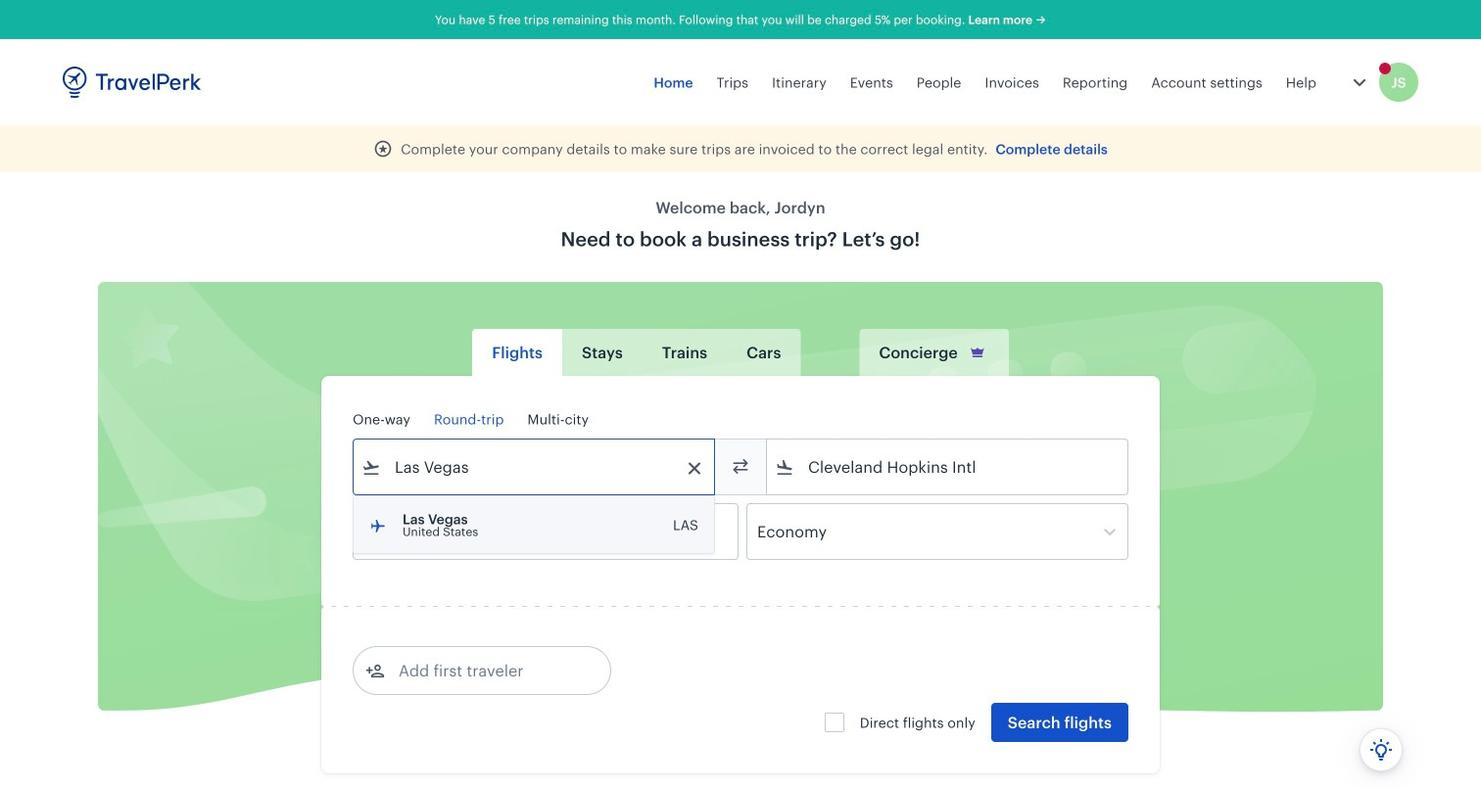 Task type: describe. For each thing, give the bounding box(es) containing it.
Return text field
[[498, 505, 600, 560]]

Add first traveler search field
[[385, 656, 589, 687]]

From search field
[[381, 452, 689, 483]]

Depart text field
[[381, 505, 483, 560]]



Task type: locate. For each thing, give the bounding box(es) containing it.
To search field
[[795, 452, 1102, 483]]



